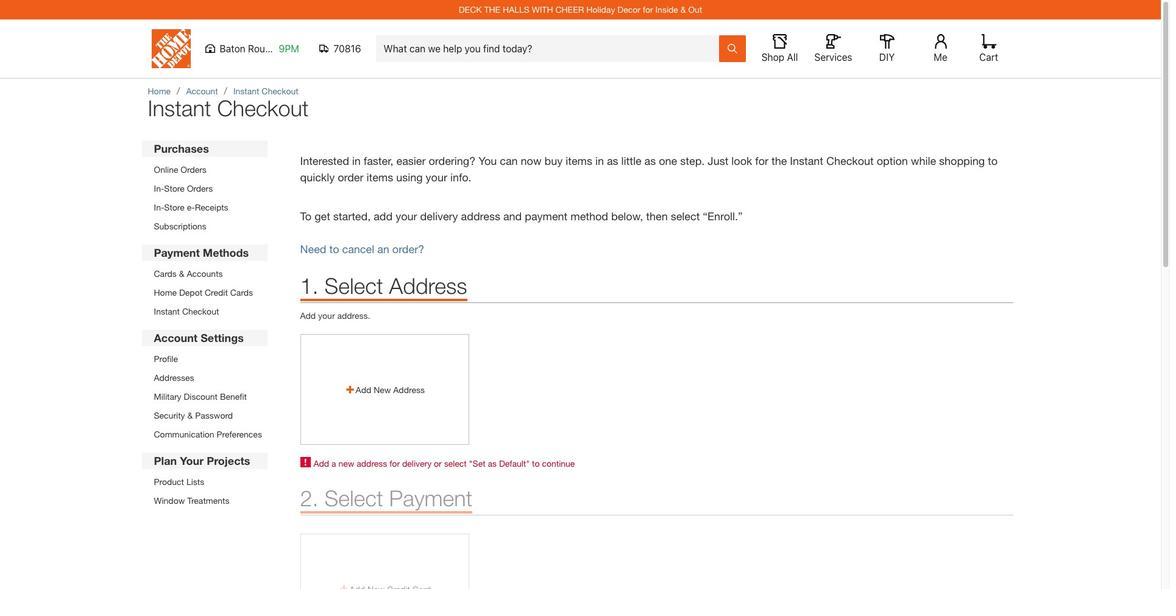 Task type: describe. For each thing, give the bounding box(es) containing it.
online orders link
[[154, 163, 228, 176]]

delivery for your
[[420, 210, 458, 223]]

70816
[[334, 43, 361, 54]]

order
[[338, 171, 364, 184]]

store for orders
[[164, 183, 185, 194]]

e-
[[187, 202, 195, 213]]

lists
[[186, 477, 204, 488]]

instant right account link
[[233, 86, 259, 96]]

decor
[[617, 4, 640, 15]]

to inside interested in faster, easier ordering? you can now buy items in as little as one step. just look for the instant checkout option while shopping to quickly order items using your info.
[[988, 154, 998, 168]]

payment methods
[[154, 246, 249, 260]]

your
[[180, 455, 204, 468]]

diy
[[879, 52, 895, 63]]

window
[[154, 496, 185, 506]]

plus symbol image
[[345, 385, 356, 396]]

0 vertical spatial cards
[[154, 269, 177, 279]]

checkout down 9pm
[[262, 86, 298, 96]]

military discount benefit link
[[154, 391, 262, 403]]

online
[[154, 165, 178, 175]]

interested
[[300, 154, 349, 168]]

cart
[[979, 52, 998, 63]]

method
[[571, 210, 608, 223]]

cards & accounts link
[[154, 268, 253, 280]]

error image
[[300, 458, 310, 468]]

diy button
[[867, 34, 906, 63]]

you
[[479, 154, 497, 168]]

discount
[[184, 392, 218, 402]]

the
[[771, 154, 787, 168]]

1 horizontal spatial to
[[532, 459, 540, 469]]

instant checkout inside instant checkout link
[[154, 307, 219, 317]]

shop
[[762, 52, 784, 63]]

look
[[731, 154, 752, 168]]

cart link
[[975, 34, 1002, 63]]

home link
[[148, 86, 171, 96]]

in-store orders link
[[154, 182, 228, 195]]

receipts
[[195, 202, 228, 213]]

1 horizontal spatial your
[[396, 210, 417, 223]]

0 vertical spatial for
[[643, 4, 653, 15]]

account for account settings
[[154, 332, 198, 345]]

home depot credit cards link
[[154, 286, 253, 299]]

get
[[315, 210, 330, 223]]

9pm
[[279, 43, 299, 54]]

product lists
[[154, 477, 204, 488]]

projects
[[207, 455, 250, 468]]

baton
[[220, 43, 245, 54]]

option
[[877, 154, 908, 168]]

quickly
[[300, 171, 335, 184]]

checkout down 'rouge'
[[217, 95, 309, 121]]

to
[[300, 210, 312, 223]]

2.
[[300, 486, 318, 512]]

1 vertical spatial select
[[444, 459, 467, 469]]

methods
[[203, 246, 249, 260]]

in-store e-receipts link
[[154, 201, 228, 214]]

account settings
[[154, 332, 244, 345]]

account for account link
[[186, 86, 218, 96]]

1 horizontal spatial select
[[671, 210, 700, 223]]

deck
[[459, 4, 482, 15]]

instant checkout down baton on the left
[[148, 95, 309, 121]]

home for home depot credit cards
[[154, 288, 177, 298]]

accounts
[[187, 269, 223, 279]]

deck the halls with cheer holiday decor for inside & out link
[[459, 4, 702, 15]]

treatments
[[187, 496, 229, 506]]

settings
[[201, 332, 244, 345]]

0 vertical spatial orders
[[181, 165, 207, 175]]

home for home 'link'
[[148, 86, 171, 96]]

2 horizontal spatial as
[[645, 154, 656, 168]]

1 horizontal spatial cards
[[230, 288, 253, 298]]

"enroll."
[[703, 210, 743, 223]]

online orders
[[154, 165, 207, 175]]

an
[[377, 243, 389, 256]]

military
[[154, 392, 181, 402]]

plan your projects
[[154, 455, 250, 468]]

now
[[521, 154, 541, 168]]

addresses
[[154, 373, 194, 383]]

address.
[[337, 311, 370, 321]]

"set
[[469, 459, 485, 469]]

shop all button
[[760, 34, 799, 63]]

rouge
[[248, 43, 276, 54]]

address for 1. select address
[[389, 273, 467, 299]]

communication preferences
[[154, 430, 262, 440]]

benefit
[[220, 392, 247, 402]]

70816 button
[[319, 43, 361, 55]]

the
[[484, 4, 500, 15]]

communication preferences link
[[154, 428, 262, 441]]

0 horizontal spatial as
[[488, 459, 497, 469]]

instant checkout down 'rouge'
[[233, 86, 298, 96]]

little
[[621, 154, 641, 168]]

security & password
[[154, 411, 233, 421]]

1 in from the left
[[352, 154, 361, 168]]

plus symbol image
[[338, 584, 349, 590]]

your inside interested in faster, easier ordering? you can now buy items in as little as one step. just look for the instant checkout option while shopping to quickly order items using your info.
[[426, 171, 447, 184]]

communication
[[154, 430, 214, 440]]

easier
[[396, 154, 426, 168]]

addresses link
[[154, 372, 262, 385]]

step.
[[680, 154, 705, 168]]

default"
[[499, 459, 530, 469]]

and
[[503, 210, 522, 223]]

1 horizontal spatial address
[[461, 210, 500, 223]]

select for address
[[325, 273, 383, 299]]

baton rouge 9pm
[[220, 43, 299, 54]]

& for accounts
[[179, 269, 184, 279]]

product
[[154, 477, 184, 488]]

add your address.
[[300, 311, 370, 321]]

in- for in-store orders
[[154, 183, 164, 194]]

continue
[[542, 459, 575, 469]]

0 horizontal spatial items
[[367, 171, 393, 184]]

0 horizontal spatial payment
[[154, 246, 200, 260]]

delivery for for
[[402, 459, 432, 469]]



Task type: vqa. For each thing, say whether or not it's contained in the screenshot.
the Online at left top
yes



Task type: locate. For each thing, give the bounding box(es) containing it.
one
[[659, 154, 677, 168]]

2 horizontal spatial to
[[988, 154, 998, 168]]

preferences
[[217, 430, 262, 440]]

services button
[[814, 34, 853, 63]]

1 horizontal spatial items
[[566, 154, 592, 168]]

1 vertical spatial payment
[[389, 486, 472, 512]]

military discount benefit
[[154, 392, 247, 402]]

items down faster,
[[367, 171, 393, 184]]

shopping
[[939, 154, 985, 168]]

2 in from the left
[[595, 154, 604, 168]]

1 vertical spatial store
[[164, 202, 185, 213]]

to right shopping
[[988, 154, 998, 168]]

me button
[[921, 34, 960, 63]]

& up communication
[[187, 411, 193, 421]]

need to cancel an order?
[[300, 243, 424, 256]]

instant right the the
[[790, 154, 823, 168]]

2 in- from the top
[[154, 202, 164, 213]]

security
[[154, 411, 185, 421]]

0 vertical spatial delivery
[[420, 210, 458, 223]]

checkout left option
[[826, 154, 874, 168]]

0 horizontal spatial &
[[179, 269, 184, 279]]

in- down online
[[154, 183, 164, 194]]

security & password link
[[154, 410, 262, 422]]

0 horizontal spatial select
[[444, 459, 467, 469]]

deck the halls with cheer holiday decor for inside & out
[[459, 4, 702, 15]]

all
[[787, 52, 798, 63]]

need to cancel an order? link
[[300, 243, 424, 256]]

credit
[[205, 288, 228, 298]]

address right the new
[[357, 459, 387, 469]]

1 vertical spatial cards
[[230, 288, 253, 298]]

add
[[300, 311, 316, 321], [356, 385, 371, 395], [314, 459, 329, 469]]

checkout
[[262, 86, 298, 96], [217, 95, 309, 121], [826, 154, 874, 168], [182, 307, 219, 317]]

1 vertical spatial address
[[393, 385, 425, 395]]

store left e-
[[164, 202, 185, 213]]

0 vertical spatial payment
[[154, 246, 200, 260]]

your right add
[[396, 210, 417, 223]]

home left account link
[[148, 86, 171, 96]]

add a new address for delivery or select "set as default" to continue
[[314, 459, 575, 469]]

in- up subscriptions
[[154, 202, 164, 213]]

0 vertical spatial select
[[325, 273, 383, 299]]

payment
[[154, 246, 200, 260], [389, 486, 472, 512]]

add for add a new address for delivery or select "set as default" to continue
[[314, 459, 329, 469]]

instant down depot in the left of the page
[[154, 307, 180, 317]]

1 horizontal spatial for
[[643, 4, 653, 15]]

add for add your address.
[[300, 311, 316, 321]]

add left a
[[314, 459, 329, 469]]

address for add new address
[[393, 385, 425, 395]]

0 horizontal spatial cards
[[154, 269, 177, 279]]

1 vertical spatial add
[[356, 385, 371, 395]]

me
[[934, 52, 947, 63]]

2 vertical spatial add
[[314, 459, 329, 469]]

home depot credit cards
[[154, 288, 253, 298]]

1 horizontal spatial in
[[595, 154, 604, 168]]

select down the new
[[325, 486, 383, 512]]

1 vertical spatial delivery
[[402, 459, 432, 469]]

1 vertical spatial items
[[367, 171, 393, 184]]

delivery down the 'info.'
[[420, 210, 458, 223]]

1 vertical spatial in-
[[154, 202, 164, 213]]

cards left accounts
[[154, 269, 177, 279]]

0 vertical spatial address
[[461, 210, 500, 223]]

order?
[[392, 243, 424, 256]]

1 vertical spatial to
[[329, 243, 339, 256]]

1 vertical spatial your
[[396, 210, 417, 223]]

1 vertical spatial home
[[154, 288, 177, 298]]

out
[[688, 4, 702, 15]]

for inside interested in faster, easier ordering? you can now buy items in as little as one step. just look for the instant checkout option while shopping to quickly order items using your info.
[[755, 154, 768, 168]]

ordering?
[[429, 154, 475, 168]]

subscriptions link
[[154, 220, 228, 233]]

select up "address."
[[325, 273, 383, 299]]

select
[[325, 273, 383, 299], [325, 486, 383, 512]]

payment down or
[[389, 486, 472, 512]]

instant up the purchases
[[148, 95, 211, 121]]

faster,
[[364, 154, 393, 168]]

add left new at the left bottom
[[356, 385, 371, 395]]

account
[[186, 86, 218, 96], [154, 332, 198, 345]]

2 horizontal spatial &
[[681, 4, 686, 15]]

profile
[[154, 354, 178, 364]]

below,
[[611, 210, 643, 223]]

cards & accounts
[[154, 269, 223, 279]]

cards right credit
[[230, 288, 253, 298]]

2 select from the top
[[325, 486, 383, 512]]

with
[[532, 4, 553, 15]]

payment
[[525, 210, 568, 223]]

inside
[[655, 4, 678, 15]]

in- for in-store e-receipts
[[154, 202, 164, 213]]

What can we help you find today? search field
[[384, 36, 718, 62]]

0 vertical spatial address
[[389, 273, 467, 299]]

interested in faster, easier ordering? you can now buy items in as little as one step. just look for the instant checkout option while shopping to quickly order items using your info.
[[300, 154, 998, 184]]

2. select payment
[[300, 486, 472, 512]]

just
[[708, 154, 728, 168]]

orders up in-store orders link
[[181, 165, 207, 175]]

new
[[339, 459, 354, 469]]

1 vertical spatial address
[[357, 459, 387, 469]]

shop all
[[762, 52, 798, 63]]

password
[[195, 411, 233, 421]]

0 vertical spatial to
[[988, 154, 998, 168]]

your left "address."
[[318, 311, 335, 321]]

for
[[643, 4, 653, 15], [755, 154, 768, 168], [390, 459, 400, 469]]

store
[[164, 183, 185, 194], [164, 202, 185, 213]]

started,
[[333, 210, 371, 223]]

& up depot in the left of the page
[[179, 269, 184, 279]]

1.
[[300, 273, 318, 299]]

0 vertical spatial account
[[186, 86, 218, 96]]

cancel
[[342, 243, 374, 256]]

add down 1. at the left
[[300, 311, 316, 321]]

instant inside interested in faster, easier ordering? you can now buy items in as little as one step. just look for the instant checkout option while shopping to quickly order items using your info.
[[790, 154, 823, 168]]

2 vertical spatial to
[[532, 459, 540, 469]]

1 vertical spatial for
[[755, 154, 768, 168]]

checkout down home depot credit cards link
[[182, 307, 219, 317]]

holiday
[[586, 4, 615, 15]]

window treatments link
[[154, 495, 229, 508]]

address down order?
[[389, 273, 467, 299]]

2 horizontal spatial for
[[755, 154, 768, 168]]

0 vertical spatial add
[[300, 311, 316, 321]]

orders
[[181, 165, 207, 175], [187, 183, 213, 194]]

orders up in-store e-receipts link
[[187, 183, 213, 194]]

as right "set
[[488, 459, 497, 469]]

0 vertical spatial store
[[164, 183, 185, 194]]

add new address
[[356, 385, 425, 395]]

0 horizontal spatial in
[[352, 154, 361, 168]]

0 horizontal spatial to
[[329, 243, 339, 256]]

checkout inside interested in faster, easier ordering? you can now buy items in as little as one step. just look for the instant checkout option while shopping to quickly order items using your info.
[[826, 154, 874, 168]]

delivery left or
[[402, 459, 432, 469]]

select
[[671, 210, 700, 223], [444, 459, 467, 469]]

1 horizontal spatial payment
[[389, 486, 472, 512]]

halls
[[503, 4, 530, 15]]

1 horizontal spatial as
[[607, 154, 618, 168]]

using
[[396, 171, 423, 184]]

2 store from the top
[[164, 202, 185, 213]]

1 horizontal spatial &
[[187, 411, 193, 421]]

account right home 'link'
[[186, 86, 218, 96]]

0 horizontal spatial your
[[318, 311, 335, 321]]

as left little
[[607, 154, 618, 168]]

0 horizontal spatial for
[[390, 459, 400, 469]]

0 vertical spatial &
[[681, 4, 686, 15]]

1 in- from the top
[[154, 183, 164, 194]]

2 vertical spatial for
[[390, 459, 400, 469]]

2 horizontal spatial your
[[426, 171, 447, 184]]

1 vertical spatial orders
[[187, 183, 213, 194]]

1 vertical spatial select
[[325, 486, 383, 512]]

payment up cards & accounts
[[154, 246, 200, 260]]

0 vertical spatial home
[[148, 86, 171, 96]]

items right buy
[[566, 154, 592, 168]]

2 vertical spatial your
[[318, 311, 335, 321]]

account up the profile
[[154, 332, 198, 345]]

& for password
[[187, 411, 193, 421]]

as left one
[[645, 154, 656, 168]]

& left out
[[681, 4, 686, 15]]

2 vertical spatial &
[[187, 411, 193, 421]]

select right or
[[444, 459, 467, 469]]

store for e-
[[164, 202, 185, 213]]

address right new at the left bottom
[[393, 385, 425, 395]]

address left 'and' on the top left
[[461, 210, 500, 223]]

your down the 'ordering?'
[[426, 171, 447, 184]]

for left the the
[[755, 154, 768, 168]]

1 select from the top
[[325, 273, 383, 299]]

your
[[426, 171, 447, 184], [396, 210, 417, 223], [318, 311, 335, 321]]

0 horizontal spatial address
[[357, 459, 387, 469]]

depot
[[179, 288, 202, 298]]

add
[[374, 210, 393, 223]]

for up 2. select payment
[[390, 459, 400, 469]]

0 vertical spatial items
[[566, 154, 592, 168]]

add for add new address
[[356, 385, 371, 395]]

0 vertical spatial select
[[671, 210, 700, 223]]

for left inside
[[643, 4, 653, 15]]

instant checkout link
[[154, 305, 253, 318]]

in left little
[[595, 154, 604, 168]]

subscriptions
[[154, 221, 206, 232]]

need
[[300, 243, 326, 256]]

store down online orders
[[164, 183, 185, 194]]

product lists link
[[154, 476, 229, 489]]

0 vertical spatial in-
[[154, 183, 164, 194]]

in up order
[[352, 154, 361, 168]]

to right default"
[[532, 459, 540, 469]]

select right then
[[671, 210, 700, 223]]

0 vertical spatial your
[[426, 171, 447, 184]]

1 vertical spatial account
[[154, 332, 198, 345]]

instant checkout down depot in the left of the page
[[154, 307, 219, 317]]

1 store from the top
[[164, 183, 185, 194]]

info.
[[450, 171, 471, 184]]

address
[[461, 210, 500, 223], [357, 459, 387, 469]]

a
[[332, 459, 336, 469]]

1 vertical spatial &
[[179, 269, 184, 279]]

to right need
[[329, 243, 339, 256]]

the home depot logo image
[[151, 29, 190, 68]]

1. select address
[[300, 273, 467, 299]]

select for payment
[[325, 486, 383, 512]]

or
[[434, 459, 442, 469]]

home left depot in the left of the page
[[154, 288, 177, 298]]

instant
[[233, 86, 259, 96], [148, 95, 211, 121], [790, 154, 823, 168], [154, 307, 180, 317]]



